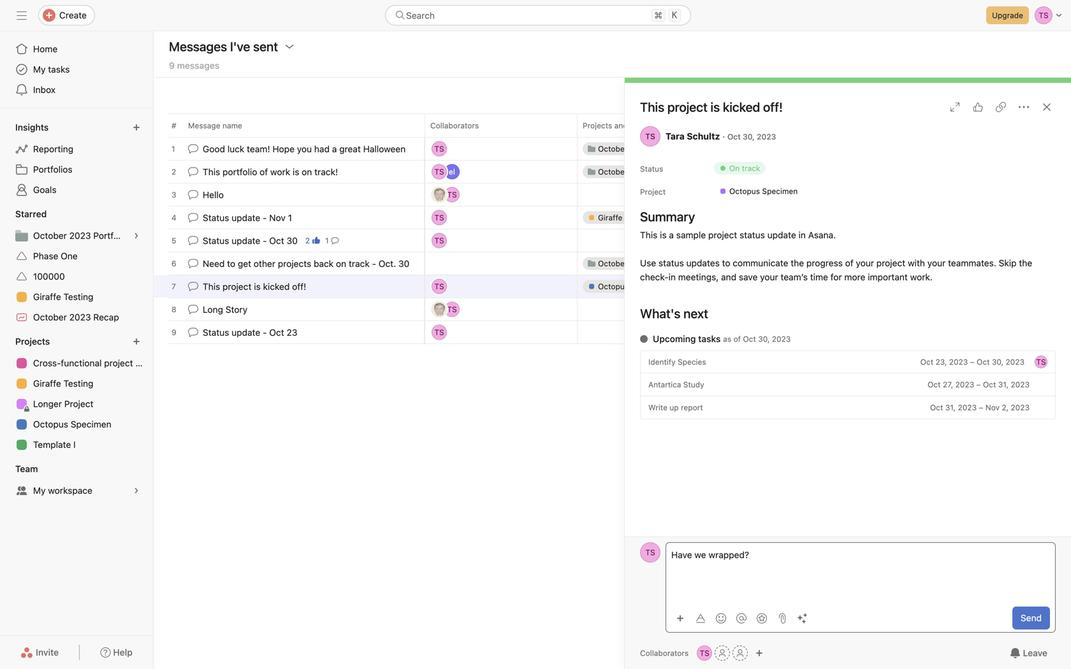 Task type: describe. For each thing, give the bounding box(es) containing it.
reporting link
[[8, 139, 145, 159]]

cell for is
[[577, 160, 731, 184]]

october for october 2023 recap
[[33, 312, 67, 323]]

1 giraffe testing link from the top
[[8, 287, 145, 308]]

2 inside conversation name for this portfolio of work is on track! cell
[[172, 167, 176, 176]]

3
[[172, 190, 176, 199]]

write
[[649, 404, 668, 412]]

1 the from the left
[[791, 258, 805, 269]]

1 horizontal spatial a
[[669, 230, 674, 241]]

messages i've sent
[[169, 39, 278, 54]]

- for 30
[[263, 236, 267, 246]]

long story
[[203, 304, 248, 315]]

0 likes. click to like this task image
[[974, 102, 984, 112]]

0 horizontal spatial octopus specimen link
[[8, 415, 145, 435]]

100000 link
[[8, 267, 145, 287]]

this project is kicked off! inside cell
[[203, 282, 306, 292]]

attach a file or paste an image image
[[778, 614, 788, 624]]

23,
[[936, 358, 948, 367]]

more actions image
[[1020, 102, 1030, 112]]

- for 23
[[263, 327, 267, 338]]

conversation name for status update - nov 1 cell
[[154, 206, 425, 230]]

0 vertical spatial in
[[799, 230, 806, 241]]

1 vertical spatial ts button
[[697, 646, 713, 662]]

cell for 30
[[577, 229, 731, 253]]

need to get other projects back on track - oct. 30 row
[[154, 252, 777, 276]]

tara schultz link
[[666, 131, 721, 142]]

9 messages button
[[169, 60, 220, 77]]

2023 inside tara schultz · oct 30, 2023
[[757, 132, 777, 141]]

0 horizontal spatial on
[[302, 167, 312, 177]]

octopus inside the projects element
[[33, 419, 68, 430]]

collaborators column header
[[425, 114, 581, 137]]

1 horizontal spatial collaborators
[[641, 649, 689, 658]]

use
[[641, 258, 657, 269]]

long
[[203, 304, 223, 315]]

at mention image
[[737, 614, 747, 624]]

with
[[908, 258, 926, 269]]

important
[[868, 272, 908, 283]]

see details, october 2023 portfolio image
[[133, 232, 140, 240]]

oct up oct 31, 2023 – nov 2, 2023
[[984, 381, 997, 389]]

7
[[172, 282, 176, 291]]

cross-
[[33, 358, 61, 369]]

status for status update - oct 23
[[203, 327, 229, 338]]

1 horizontal spatial octopus specimen
[[730, 187, 798, 196]]

of for on
[[260, 167, 268, 177]]

1 inside conversation name for good luck team! hope you had a great halloween cell
[[172, 145, 175, 153]]

to inside use status updates to communicate the progress of your project with your teammates. skip the check-in meetings, and save your team's time for more important work.
[[723, 258, 731, 269]]

schultz
[[687, 131, 721, 142]]

my workspace
[[33, 486, 92, 496]]

good luck team! hope you had a great halloween
[[203, 144, 406, 154]]

sample
[[677, 230, 706, 241]]

my for my tasks
[[33, 64, 46, 75]]

october 2023 recap
[[33, 312, 119, 323]]

is down summary
[[660, 230, 667, 241]]

in inside use status updates to communicate the progress of your project with your teammates. skip the check-in meetings, and save your team's time for more important work.
[[669, 272, 676, 283]]

update for 30
[[232, 236, 261, 246]]

portfolio
[[93, 231, 128, 241]]

cell down status update - nov 1 row
[[425, 252, 578, 276]]

project left plan
[[104, 358, 133, 369]]

1 horizontal spatial on
[[336, 259, 347, 269]]

projects
[[278, 259, 312, 269]]

1 vertical spatial 31,
[[946, 404, 956, 412]]

1 horizontal spatial octopus specimen link
[[715, 185, 803, 198]]

i've sent
[[230, 39, 278, 54]]

2023 right the 27,
[[956, 381, 975, 389]]

row containing #
[[154, 114, 777, 137]]

cross-functional project plan
[[33, 358, 153, 369]]

write up report
[[649, 404, 704, 412]]

30 inside row
[[399, 259, 410, 269]]

this up 'portfolios'
[[641, 100, 665, 115]]

is down other
[[254, 282, 261, 292]]

on track
[[730, 164, 761, 173]]

send button
[[1013, 607, 1051, 630]]

home
[[33, 44, 58, 54]]

oct 27, 2023 – oct 31, 2023
[[928, 381, 1030, 389]]

summary
[[641, 209, 696, 224]]

inbox
[[33, 85, 56, 95]]

1 vertical spatial nov
[[986, 404, 1000, 412]]

100000
[[33, 271, 65, 282]]

my for my workspace
[[33, 486, 46, 496]]

message name
[[188, 121, 242, 130]]

0 vertical spatial off!
[[764, 100, 783, 115]]

0 vertical spatial status
[[740, 230, 766, 241]]

study
[[684, 381, 705, 389]]

cell inside long story row
[[577, 298, 731, 322]]

conversation name for hello cell
[[154, 183, 425, 207]]

1 inside the conversation name for status update - nov 1 cell
[[288, 213, 292, 223]]

k
[[672, 10, 678, 20]]

message
[[188, 121, 220, 130]]

and inside row
[[615, 121, 628, 130]]

create
[[59, 10, 87, 20]]

octopus specimen inside the projects element
[[33, 419, 111, 430]]

portfolio
[[223, 167, 257, 177]]

need
[[203, 259, 225, 269]]

this up long
[[203, 282, 220, 292]]

this portfolio of work is on track! row
[[154, 159, 777, 185]]

help button
[[92, 642, 141, 665]]

status for status update - oct 30
[[203, 236, 229, 246]]

team
[[15, 464, 38, 475]]

2 horizontal spatial your
[[928, 258, 946, 269]]

30 inside row
[[287, 236, 298, 246]]

help
[[113, 648, 133, 658]]

oct left '23,'
[[921, 358, 934, 367]]

tara schultz · oct 30, 2023
[[666, 131, 777, 142]]

emoji image
[[716, 614, 727, 624]]

october for october 2023 portfolio
[[33, 231, 67, 241]]

2023 inside october 2023 recap 'link'
[[69, 312, 91, 323]]

skip
[[999, 258, 1017, 269]]

we
[[695, 550, 707, 561]]

9 messages
[[169, 60, 220, 71]]

project inside use status updates to communicate the progress of your project with your teammates. skip the check-in meetings, and save your team's time for more important work.
[[877, 258, 906, 269]]

6
[[172, 259, 176, 268]]

2023 inside october 2023 portfolio link
[[69, 231, 91, 241]]

testing inside starred element
[[63, 292, 93, 302]]

october 2023 recap link
[[8, 308, 145, 328]]

for
[[831, 272, 843, 283]]

oct.
[[379, 259, 396, 269]]

status for status update - nov 1
[[203, 213, 229, 223]]

conversation name for this project is kicked off! cell
[[154, 275, 425, 299]]

kicked inside cell
[[263, 282, 290, 292]]

template
[[33, 440, 71, 450]]

this portfolio of work is on track!
[[203, 167, 338, 177]]

a inside cell
[[332, 144, 337, 154]]

check-
[[641, 272, 669, 283]]

identify
[[649, 358, 676, 367]]

tasks
[[48, 64, 70, 75]]

halloween
[[363, 144, 406, 154]]

oct inside upcoming tasks as of oct 30, 2023
[[744, 335, 757, 344]]

you
[[297, 144, 312, 154]]

is right work
[[293, 167, 300, 177]]

need to get other projects back on track - oct. 30
[[203, 259, 410, 269]]

my tasks
[[33, 64, 70, 75]]

tree grid containing good luck team! hope you had a great halloween
[[154, 136, 777, 345]]

invite button
[[12, 642, 67, 665]]

oct left the 27,
[[928, 381, 941, 389]]

this down summary
[[641, 230, 658, 241]]

cell for off!
[[577, 275, 731, 299]]

team's
[[781, 272, 808, 283]]

off! inside cell
[[292, 282, 306, 292]]

global element
[[0, 31, 153, 108]]

cell for 23
[[577, 321, 731, 345]]

oct 23, 2023 – oct 30, 2023
[[921, 358, 1025, 367]]

new insights image
[[133, 124, 140, 131]]

longer project
[[33, 399, 93, 410]]

specimen inside the projects element
[[71, 419, 111, 430]]

collaborators inside column header
[[431, 121, 479, 130]]

5
[[172, 236, 176, 245]]

oct up oct 27, 2023 – oct 31, 2023
[[977, 358, 990, 367]]

2 the from the left
[[1020, 258, 1033, 269]]

projects for projects
[[15, 337, 50, 347]]

2023 right 2,
[[1011, 404, 1030, 412]]

4
[[172, 213, 177, 222]]

oct inside row
[[269, 327, 284, 338]]

invite
[[36, 648, 59, 658]]

cell for 1
[[577, 206, 731, 230]]

work
[[271, 167, 290, 177]]

antartica
[[649, 381, 682, 389]]

this is a sample project status update in asana.
[[641, 230, 837, 241]]

this project is kicked off! link
[[641, 100, 783, 115]]

insert an object image
[[677, 615, 685, 623]]

had
[[314, 144, 330, 154]]

1 horizontal spatial this project is kicked off!
[[641, 100, 783, 115]]

upcoming tasks as of oct 30, 2023
[[653, 334, 791, 345]]

leave
[[1024, 649, 1048, 659]]

giraffe testing inside starred element
[[33, 292, 93, 302]]

project up "tara schultz" link
[[668, 100, 708, 115]]

name
[[223, 121, 242, 130]]

my workspace link
[[8, 481, 145, 501]]

oct inside row
[[269, 236, 284, 246]]

copy link image
[[997, 102, 1007, 112]]

functional
[[61, 358, 102, 369]]

phase
[[33, 251, 58, 262]]

status update - oct 23 row
[[154, 320, 777, 345]]

antartica study
[[649, 381, 705, 389]]

asana.
[[809, 230, 837, 241]]



Task type: locate. For each thing, give the bounding box(es) containing it.
0 vertical spatial octopus
[[730, 187, 761, 196]]

1 horizontal spatial project
[[641, 188, 666, 197]]

october inside 'link'
[[33, 312, 67, 323]]

cell inside hello row
[[577, 183, 731, 207]]

giraffe testing up longer project at left bottom
[[33, 379, 93, 389]]

1 vertical spatial project
[[64, 399, 93, 410]]

cell inside this portfolio of work is on track! row
[[577, 160, 731, 184]]

the
[[791, 258, 805, 269], [1020, 258, 1033, 269]]

30, up oct 27, 2023 – oct 31, 2023
[[993, 358, 1004, 367]]

conversation name for need to get other projects back on track - oct. 30 cell
[[154, 252, 425, 276]]

specimen down longer project link
[[71, 419, 111, 430]]

1 vertical spatial giraffe testing link
[[8, 374, 145, 394]]

2 vertical spatial –
[[980, 404, 984, 412]]

0 vertical spatial track
[[742, 164, 761, 173]]

status up check- on the top of page
[[659, 258, 684, 269]]

oct right ·
[[728, 132, 741, 141]]

cell down tara
[[577, 160, 731, 184]]

- left oct.
[[372, 259, 376, 269]]

cross-functional project plan link
[[8, 353, 153, 374]]

communicate
[[733, 258, 789, 269]]

your
[[856, 258, 875, 269], [928, 258, 946, 269], [761, 272, 779, 283]]

30, inside upcoming tasks as of oct 30, 2023
[[759, 335, 770, 344]]

1 vertical spatial giraffe
[[33, 379, 61, 389]]

1 vertical spatial 30,
[[759, 335, 770, 344]]

0 horizontal spatial collaborators
[[431, 121, 479, 130]]

0 vertical spatial my
[[33, 64, 46, 75]]

to left get
[[227, 259, 236, 269]]

- for 1
[[263, 213, 267, 223]]

my down team dropdown button
[[33, 486, 46, 496]]

plan
[[136, 358, 153, 369]]

home link
[[8, 39, 145, 59]]

conversation name for status update - oct 30 cell
[[154, 229, 425, 253]]

project up summary
[[641, 188, 666, 197]]

and inside use status updates to communicate the progress of your project with your teammates. skip the check-in meetings, and save your team's time for more important work.
[[722, 272, 737, 283]]

good luck team! hope you had a great halloween row
[[154, 136, 777, 162]]

– for oct 27, 2023
[[977, 381, 982, 389]]

1 vertical spatial testing
[[63, 379, 93, 389]]

this project is kicked off! row
[[154, 274, 777, 300]]

conversation name for good luck team! hope you had a great halloween cell
[[154, 137, 425, 161]]

0 horizontal spatial this project is kicked off!
[[203, 282, 306, 292]]

phase one link
[[8, 246, 145, 267]]

on
[[730, 164, 740, 173]]

column header
[[169, 114, 429, 137]]

of left work
[[260, 167, 268, 177]]

0 horizontal spatial of
[[260, 167, 268, 177]]

this project is kicked off!
[[641, 100, 783, 115], [203, 282, 306, 292]]

octopus up template
[[33, 419, 68, 430]]

upcoming tasks
[[653, 334, 721, 345]]

update for 1
[[232, 213, 261, 223]]

30 right oct.
[[399, 259, 410, 269]]

0 horizontal spatial project
[[64, 399, 93, 410]]

1 horizontal spatial your
[[856, 258, 875, 269]]

cell for you
[[577, 137, 731, 161]]

1 horizontal spatial track
[[742, 164, 761, 173]]

1
[[172, 145, 175, 153], [288, 213, 292, 223], [325, 236, 329, 245]]

- inside row
[[263, 236, 267, 246]]

messages
[[169, 39, 227, 54]]

cell down 'portfolios'
[[577, 137, 731, 161]]

0 vertical spatial –
[[971, 358, 975, 367]]

testing inside the projects element
[[63, 379, 93, 389]]

1 vertical spatial and
[[722, 272, 737, 283]]

giraffe down 100000
[[33, 292, 61, 302]]

9 inside conversation name for status update - oct 23 cell
[[172, 328, 176, 337]]

27,
[[943, 381, 954, 389]]

2 vertical spatial 1
[[325, 236, 329, 245]]

1 giraffe testing from the top
[[33, 292, 93, 302]]

0 vertical spatial projects
[[583, 121, 613, 130]]

this
[[641, 100, 665, 115], [203, 167, 220, 177], [641, 230, 658, 241], [203, 282, 220, 292]]

conversation name for status update - oct 23 cell
[[154, 321, 425, 345]]

track
[[742, 164, 761, 173], [349, 259, 370, 269]]

9 down the 8
[[172, 328, 176, 337]]

your right with
[[928, 258, 946, 269]]

as
[[724, 335, 732, 344]]

1 vertical spatial giraffe testing
[[33, 379, 93, 389]]

0 horizontal spatial off!
[[292, 282, 306, 292]]

project
[[668, 100, 708, 115], [709, 230, 738, 241], [877, 258, 906, 269], [223, 282, 252, 292], [104, 358, 133, 369]]

off! up tara schultz · oct 30, 2023
[[764, 100, 783, 115]]

of up more
[[846, 258, 854, 269]]

1 vertical spatial a
[[669, 230, 674, 241]]

long story row
[[154, 297, 777, 323]]

projects inside dropdown button
[[15, 337, 50, 347]]

portfolios
[[630, 121, 665, 130]]

1 horizontal spatial and
[[722, 272, 737, 283]]

projects for projects and portfolios
[[583, 121, 613, 130]]

nov inside cell
[[269, 213, 286, 223]]

oct down the 27,
[[931, 404, 944, 412]]

team!
[[247, 144, 270, 154]]

goals
[[33, 185, 57, 195]]

my left tasks
[[33, 64, 46, 75]]

0 horizontal spatial track
[[349, 259, 370, 269]]

october 2023 portfolio
[[33, 231, 128, 241]]

longer
[[33, 399, 62, 410]]

cell down use
[[577, 275, 731, 299]]

0 vertical spatial 30
[[287, 236, 298, 246]]

2 giraffe testing from the top
[[33, 379, 93, 389]]

0 vertical spatial on
[[302, 167, 312, 177]]

- left the 23
[[263, 327, 267, 338]]

0 vertical spatial 31,
[[999, 381, 1009, 389]]

–
[[971, 358, 975, 367], [977, 381, 982, 389], [980, 404, 984, 412]]

to right updates
[[723, 258, 731, 269]]

0 vertical spatial specimen
[[763, 187, 798, 196]]

ts button left have
[[641, 543, 661, 563]]

30, inside tara schultz · oct 30, 2023
[[743, 132, 755, 141]]

0 horizontal spatial octopus
[[33, 419, 68, 430]]

other
[[254, 259, 276, 269]]

8
[[172, 305, 177, 314]]

9 for 9
[[172, 328, 176, 337]]

insights element
[[0, 116, 153, 203]]

1 vertical spatial in
[[669, 272, 676, 283]]

None field
[[385, 5, 692, 26]]

this up hello
[[203, 167, 220, 177]]

update down "story"
[[232, 327, 261, 338]]

teams element
[[0, 458, 153, 504]]

cell inside status update - oct 23 row
[[577, 321, 731, 345]]

0 horizontal spatial your
[[761, 272, 779, 283]]

my inside my tasks link
[[33, 64, 46, 75]]

to
[[723, 258, 731, 269], [227, 259, 236, 269]]

octopus specimen up i
[[33, 419, 111, 430]]

of inside upcoming tasks as of oct 30, 2023
[[734, 335, 741, 344]]

1 vertical spatial 2
[[305, 236, 310, 245]]

1 horizontal spatial off!
[[764, 100, 783, 115]]

0 horizontal spatial to
[[227, 259, 236, 269]]

projects up cross-
[[15, 337, 50, 347]]

31,
[[999, 381, 1009, 389], [946, 404, 956, 412]]

add or remove collaborators image
[[756, 650, 764, 658]]

1 horizontal spatial in
[[799, 230, 806, 241]]

2023 right '23,'
[[950, 358, 969, 367]]

1 vertical spatial octopus specimen link
[[8, 415, 145, 435]]

1 horizontal spatial 2
[[305, 236, 310, 245]]

30, right as
[[759, 335, 770, 344]]

0 vertical spatial giraffe testing link
[[8, 287, 145, 308]]

projects element
[[0, 330, 153, 458]]

ts button down formatting image
[[697, 646, 713, 662]]

portfolios link
[[8, 159, 145, 180]]

0 vertical spatial project
[[641, 188, 666, 197]]

octopus specimen link
[[715, 185, 803, 198], [8, 415, 145, 435]]

update down status update - nov 1
[[232, 236, 261, 246]]

31, down the 27,
[[946, 404, 956, 412]]

2023 down oct 27, 2023 – oct 31, 2023
[[959, 404, 977, 412]]

kicked down other
[[263, 282, 290, 292]]

1 down conversation name for hello cell
[[288, 213, 292, 223]]

conversation name for this portfolio of work is on track! cell
[[154, 160, 425, 184]]

a right had
[[332, 144, 337, 154]]

luck
[[228, 144, 245, 154]]

messages
[[177, 60, 220, 71]]

status update - nov 1 row
[[154, 205, 777, 231]]

1 horizontal spatial to
[[723, 258, 731, 269]]

2 vertical spatial of
[[734, 335, 741, 344]]

workspace
[[48, 486, 92, 496]]

2 vertical spatial 30,
[[993, 358, 1004, 367]]

Search tasks, projects, and more text field
[[385, 5, 692, 26]]

status for status
[[641, 165, 664, 174]]

my inside the 'my workspace' link
[[33, 486, 46, 496]]

giraffe testing link down functional
[[8, 374, 145, 394]]

report
[[681, 404, 704, 412]]

status down long
[[203, 327, 229, 338]]

your up more
[[856, 258, 875, 269]]

2 giraffe testing link from the top
[[8, 374, 145, 394]]

1 october from the top
[[33, 231, 67, 241]]

- up the 'status update - oct 30'
[[263, 213, 267, 223]]

collaborators up good luck team! hope you had a great halloween row
[[431, 121, 479, 130]]

giraffe testing up october 2023 recap
[[33, 292, 93, 302]]

of inside cell
[[260, 167, 268, 177]]

cell for projects
[[577, 252, 731, 276]]

1 vertical spatial on
[[336, 259, 347, 269]]

giraffe inside starred element
[[33, 292, 61, 302]]

#
[[172, 121, 176, 130]]

9
[[169, 60, 175, 71], [172, 328, 176, 337]]

of for 2023
[[734, 335, 741, 344]]

starred element
[[0, 203, 153, 330]]

30, for of
[[759, 335, 770, 344]]

identify species
[[649, 358, 707, 367]]

2 up need to get other projects back on track - oct. 30
[[305, 236, 310, 245]]

update inside row
[[232, 236, 261, 246]]

and left 'portfolios'
[[615, 121, 628, 130]]

project right sample
[[709, 230, 738, 241]]

upgrade button
[[987, 6, 1030, 24]]

project up "story"
[[223, 282, 252, 292]]

1 vertical spatial 30
[[399, 259, 410, 269]]

1 horizontal spatial projects
[[583, 121, 613, 130]]

hello
[[203, 190, 224, 200]]

project up important at the right top of page
[[877, 258, 906, 269]]

giraffe down cross-
[[33, 379, 61, 389]]

on left track!
[[302, 167, 312, 177]]

1 giraffe from the top
[[33, 292, 61, 302]]

testing down 100000 link
[[63, 292, 93, 302]]

update for 23
[[232, 327, 261, 338]]

0 vertical spatial 9
[[169, 60, 175, 71]]

0 horizontal spatial 31,
[[946, 404, 956, 412]]

oct inside tara schultz · oct 30, 2023
[[728, 132, 741, 141]]

1 horizontal spatial 30,
[[759, 335, 770, 344]]

hello row
[[154, 182, 777, 208]]

specimen up this is a sample project status update in asana.
[[763, 187, 798, 196]]

kicked
[[723, 100, 761, 115], [263, 282, 290, 292]]

giraffe testing
[[33, 292, 93, 302], [33, 379, 93, 389]]

0 horizontal spatial the
[[791, 258, 805, 269]]

what's next
[[641, 306, 709, 321]]

0 horizontal spatial and
[[615, 121, 628, 130]]

cell up identify
[[577, 321, 731, 345]]

is up tara schultz · oct 30, 2023
[[711, 100, 720, 115]]

– for oct 31, 2023
[[980, 404, 984, 412]]

collaborators down insert an object image
[[641, 649, 689, 658]]

0 vertical spatial collaborators
[[431, 121, 479, 130]]

projects and portfolios
[[583, 121, 665, 130]]

actions image
[[285, 41, 295, 52]]

1 testing from the top
[[63, 292, 93, 302]]

1 vertical spatial this project is kicked off!
[[203, 282, 306, 292]]

specimen
[[763, 187, 798, 196], [71, 419, 111, 430]]

great
[[340, 144, 361, 154]]

1 horizontal spatial 30
[[399, 259, 410, 269]]

0 horizontal spatial projects
[[15, 337, 50, 347]]

see details, my workspace image
[[133, 487, 140, 495]]

status inside row
[[203, 236, 229, 246]]

1 vertical spatial off!
[[292, 282, 306, 292]]

1 horizontal spatial of
[[734, 335, 741, 344]]

9 inside button
[[169, 60, 175, 71]]

track left oct.
[[349, 259, 370, 269]]

row
[[154, 114, 777, 137], [169, 137, 761, 138]]

1 horizontal spatial 31,
[[999, 381, 1009, 389]]

status down 'portfolios'
[[641, 165, 664, 174]]

of
[[260, 167, 268, 177], [846, 258, 854, 269], [734, 335, 741, 344]]

status update - oct 23
[[203, 327, 298, 338]]

of inside use status updates to communicate the progress of your project with your teammates. skip the check-in meetings, and save your team's time for more important work.
[[846, 258, 854, 269]]

full screen image
[[951, 102, 961, 112]]

2 giraffe from the top
[[33, 379, 61, 389]]

status up communicate
[[740, 230, 766, 241]]

template i link
[[8, 435, 145, 456]]

testing down 'cross-functional project plan' link
[[63, 379, 93, 389]]

hope
[[273, 144, 295, 154]]

1 vertical spatial 9
[[172, 328, 176, 337]]

0 horizontal spatial 30,
[[743, 132, 755, 141]]

2023 up phase one link
[[69, 231, 91, 241]]

kicked up ·
[[723, 100, 761, 115]]

up
[[670, 404, 679, 412]]

this project is kicked off! down get
[[203, 282, 306, 292]]

giraffe testing link up october 2023 recap
[[8, 287, 145, 308]]

status update - nov 1
[[203, 213, 292, 223]]

30, for ·
[[743, 132, 755, 141]]

track inside conversation name for need to get other projects back on track - oct. 30 cell
[[349, 259, 370, 269]]

cell inside status update - oct 30 row
[[577, 229, 731, 253]]

1 horizontal spatial kicked
[[723, 100, 761, 115]]

0 vertical spatial giraffe
[[33, 292, 61, 302]]

in left the asana.
[[799, 230, 806, 241]]

october up phase
[[33, 231, 67, 241]]

cell up use
[[577, 229, 731, 253]]

1 vertical spatial 1
[[288, 213, 292, 223]]

work.
[[911, 272, 933, 283]]

a
[[332, 144, 337, 154], [669, 230, 674, 241]]

2 horizontal spatial of
[[846, 258, 854, 269]]

0 vertical spatial testing
[[63, 292, 93, 302]]

the up team's
[[791, 258, 805, 269]]

column header containing #
[[169, 114, 429, 137]]

project
[[641, 188, 666, 197], [64, 399, 93, 410]]

1 horizontal spatial 1
[[288, 213, 292, 223]]

track!
[[315, 167, 338, 177]]

cell
[[577, 137, 731, 161], [577, 160, 731, 184], [577, 183, 731, 207], [577, 206, 731, 230], [577, 229, 731, 253], [425, 252, 578, 276], [577, 252, 731, 276], [577, 275, 731, 299], [577, 298, 731, 322], [577, 321, 731, 345]]

octopus specimen down on track
[[730, 187, 798, 196]]

2 my from the top
[[33, 486, 46, 496]]

cell up sample
[[577, 206, 731, 230]]

this project is kicked off! up schultz
[[641, 100, 783, 115]]

and left the "save" at the right of page
[[722, 272, 737, 283]]

portfolios
[[33, 164, 73, 175]]

one
[[61, 251, 78, 262]]

0 horizontal spatial 2
[[172, 167, 176, 176]]

1 inside button
[[325, 236, 329, 245]]

0 horizontal spatial status
[[659, 258, 684, 269]]

1 vertical spatial status
[[659, 258, 684, 269]]

·
[[723, 131, 726, 142]]

2 horizontal spatial 1
[[325, 236, 329, 245]]

0 horizontal spatial octopus specimen
[[33, 419, 111, 430]]

0 vertical spatial this project is kicked off!
[[641, 100, 783, 115]]

good
[[203, 144, 225, 154]]

2023 up oct 27, 2023 – oct 31, 2023
[[1006, 358, 1025, 367]]

-
[[263, 213, 267, 223], [263, 236, 267, 246], [372, 259, 376, 269], [263, 327, 267, 338]]

1 horizontal spatial octopus
[[730, 187, 761, 196]]

close this status update image
[[1042, 102, 1053, 112]]

1 my from the top
[[33, 64, 46, 75]]

1 horizontal spatial nov
[[986, 404, 1000, 412]]

status inside use status updates to communicate the progress of your project with your teammates. skip the check-in meetings, and save your team's time for more important work.
[[659, 258, 684, 269]]

1 horizontal spatial specimen
[[763, 187, 798, 196]]

1 vertical spatial collaborators
[[641, 649, 689, 658]]

update up communicate
[[768, 230, 797, 241]]

conversation name for long story cell
[[154, 298, 425, 322]]

giraffe testing inside the projects element
[[33, 379, 93, 389]]

9 for 9 messages
[[169, 60, 175, 71]]

toolbar
[[672, 610, 815, 628]]

insights
[[15, 122, 49, 133]]

nov up conversation name for status update - oct 30 cell
[[269, 213, 286, 223]]

1 vertical spatial specimen
[[71, 419, 111, 430]]

to inside cell
[[227, 259, 236, 269]]

ts
[[646, 132, 656, 141], [1037, 358, 1047, 367], [646, 549, 656, 558], [700, 649, 710, 658]]

2023 inside upcoming tasks as of oct 30, 2023
[[772, 335, 791, 344]]

octopus down on track
[[730, 187, 761, 196]]

2023 up oct 31, 2023 – nov 2, 2023
[[1011, 381, 1030, 389]]

1 vertical spatial of
[[846, 258, 854, 269]]

cell inside status update - nov 1 row
[[577, 206, 731, 230]]

- up other
[[263, 236, 267, 246]]

october 2023 portfolio link
[[8, 226, 145, 246]]

0 vertical spatial of
[[260, 167, 268, 177]]

0 vertical spatial giraffe testing
[[33, 292, 93, 302]]

project inside cell
[[223, 282, 252, 292]]

ai assist options (upgrade) image
[[798, 614, 808, 624]]

send
[[1021, 613, 1042, 624]]

tree grid
[[154, 136, 777, 345]]

0 horizontal spatial ts button
[[641, 543, 661, 563]]

projects left 'portfolios'
[[583, 121, 613, 130]]

0 vertical spatial 30,
[[743, 132, 755, 141]]

phase one
[[33, 251, 78, 262]]

0 horizontal spatial in
[[669, 272, 676, 283]]

new project or portfolio image
[[133, 338, 140, 346]]

update up the 'status update - oct 30'
[[232, 213, 261, 223]]

hide sidebar image
[[17, 10, 27, 20]]

status update - oct 30 row
[[154, 228, 777, 254]]

2 october from the top
[[33, 312, 67, 323]]

use status updates to communicate the progress of your project with your teammates. skip the check-in meetings, and save your team's time for more important work.
[[641, 258, 1035, 283]]

appreciations image
[[757, 614, 768, 624]]

– up oct 31, 2023 – nov 2, 2023
[[977, 381, 982, 389]]

0 horizontal spatial 30
[[287, 236, 298, 246]]

status up need
[[203, 236, 229, 246]]

status
[[641, 165, 664, 174], [203, 213, 229, 223], [203, 236, 229, 246], [203, 327, 229, 338]]

cell inside this project is kicked off! row
[[577, 275, 731, 299]]

collaborators
[[431, 121, 479, 130], [641, 649, 689, 658]]

i
[[73, 440, 76, 450]]

oct left the 23
[[269, 327, 284, 338]]

0 vertical spatial kicked
[[723, 100, 761, 115]]

inbox link
[[8, 80, 145, 100]]

project right "longer"
[[64, 399, 93, 410]]

0 horizontal spatial a
[[332, 144, 337, 154]]

– for oct 23, 2023
[[971, 358, 975, 367]]

2 testing from the top
[[63, 379, 93, 389]]

octopus specimen link up i
[[8, 415, 145, 435]]

2023 up on track
[[757, 132, 777, 141]]

1 vertical spatial october
[[33, 312, 67, 323]]

1 vertical spatial octopus specimen
[[33, 419, 111, 430]]

giraffe inside the projects element
[[33, 379, 61, 389]]

a down summary
[[669, 230, 674, 241]]

0 vertical spatial 1
[[172, 145, 175, 153]]

formatting image
[[696, 614, 706, 624]]

0 vertical spatial ts button
[[641, 543, 661, 563]]

1 vertical spatial track
[[349, 259, 370, 269]]

in
[[799, 230, 806, 241], [669, 272, 676, 283]]

cell inside good luck team! hope you had a great halloween row
[[577, 137, 731, 161]]

recap
[[93, 312, 119, 323]]

status down hello
[[203, 213, 229, 223]]

teammates.
[[949, 258, 997, 269]]

30, right ·
[[743, 132, 755, 141]]

2 inside 'button'
[[305, 236, 310, 245]]

your down communicate
[[761, 272, 779, 283]]

leave button
[[1003, 642, 1057, 665]]



Task type: vqa. For each thing, say whether or not it's contained in the screenshot.
NEW ICON
no



